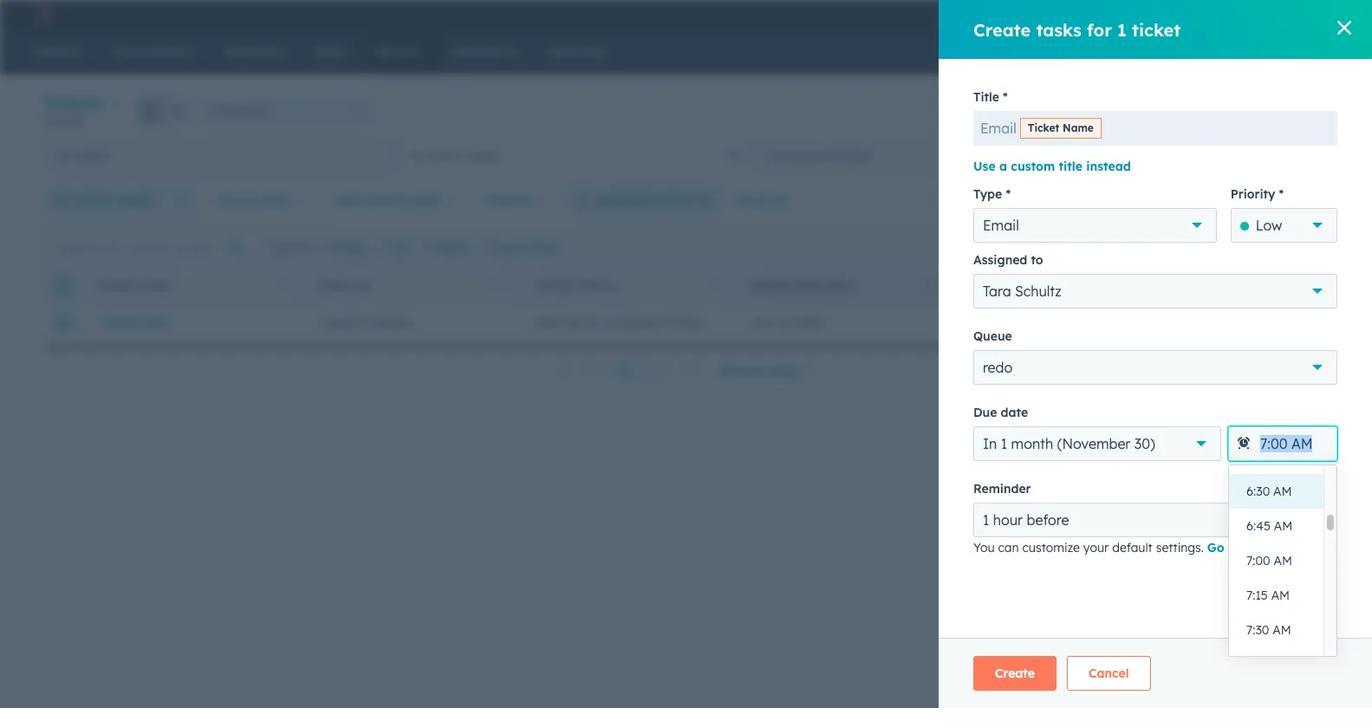 Task type: locate. For each thing, give the bounding box(es) containing it.
date inside create tasks for 1 ticket dialog
[[1001, 405, 1028, 420]]

view right save
[[1294, 193, 1316, 206]]

priority inside create tasks for 1 ticket dialog
[[1231, 186, 1275, 202]]

tickets right unassigned
[[836, 148, 874, 163]]

1 for 1 button
[[622, 363, 629, 379]]

priority up low
[[1231, 186, 1275, 202]]

type
[[973, 186, 1002, 202]]

priority up the create tasks button
[[486, 192, 532, 208]]

tara schultz image
[[1199, 6, 1215, 22]]

tickets inside button
[[463, 148, 501, 163]]

ticket inside dialog
[[1028, 121, 1059, 134]]

1 - from the left
[[969, 315, 974, 330]]

7:00 am
[[1246, 553, 1292, 569]]

go to settings
[[1207, 540, 1292, 556]]

marketplaces image
[[1068, 8, 1084, 23]]

1 inside tickets banner
[[42, 114, 47, 127]]

am right 7:15
[[1271, 588, 1290, 603]]

1 vertical spatial schultz
[[1245, 315, 1286, 330]]

0 vertical spatial ticket
[[1132, 19, 1181, 40]]

2 link opens in a new window image from the top
[[1295, 543, 1307, 556]]

schultz inside tara schultz (tarashultz49@ button
[[1245, 315, 1286, 330]]

clear all
[[736, 192, 787, 208]]

view inside popup button
[[1172, 147, 1200, 163]]

email down type
[[983, 217, 1019, 234]]

3 press to sort. element from the left
[[709, 279, 716, 293]]

1 horizontal spatial tara
[[1217, 315, 1242, 330]]

email
[[980, 120, 1017, 137], [983, 217, 1019, 234]]

all for all tickets
[[55, 148, 69, 163]]

tasks inside the create tasks button
[[531, 241, 558, 254]]

delete button
[[422, 240, 469, 255]]

default
[[1112, 540, 1153, 556]]

create inside 'create date' popup button
[[218, 192, 258, 208]]

1 vertical spatial pipeline
[[369, 315, 414, 330]]

instead
[[1086, 159, 1131, 174]]

2 horizontal spatial press to sort. element
[[709, 279, 716, 293]]

schultz for tara schultz (tarashultz49@
[[1245, 315, 1286, 330]]

press to sort. element for ticket status
[[709, 279, 716, 293]]

columns
[[1274, 241, 1315, 254]]

unassigned tickets
[[766, 148, 874, 163]]

studios
[[1274, 7, 1314, 21]]

to for go
[[1228, 540, 1240, 556]]

edit inside button
[[1252, 241, 1271, 254]]

1 horizontal spatial ticket
[[1289, 104, 1316, 117]]

1 left record
[[42, 114, 47, 127]]

am
[[1273, 484, 1292, 499], [1274, 518, 1293, 534], [1274, 553, 1292, 569], [1271, 588, 1290, 603], [1273, 622, 1291, 638]]

1 left hour
[[983, 511, 989, 529]]

1 vertical spatial email
[[983, 217, 1019, 234]]

1 edit from the left
[[391, 241, 411, 254]]

ticket right (1)
[[72, 192, 109, 208]]

view for add
[[1172, 147, 1200, 163]]

0 horizontal spatial tara
[[983, 283, 1011, 300]]

ticket name
[[97, 280, 170, 293]]

0 vertical spatial view
[[1172, 147, 1200, 163]]

name
[[1063, 121, 1094, 134]]

actions button
[[1077, 98, 1153, 125]]

1 horizontal spatial schultz
[[1245, 315, 1286, 330]]

ticket
[[1028, 121, 1059, 134], [72, 192, 109, 208], [97, 280, 136, 293], [535, 280, 574, 293]]

1 horizontal spatial edit
[[1252, 241, 1271, 254]]

0 horizontal spatial press to sort. element
[[276, 279, 283, 293]]

save
[[1267, 193, 1291, 206]]

am right 7:00
[[1274, 553, 1292, 569]]

tara down assigned
[[983, 283, 1011, 300]]

6:45
[[1246, 518, 1271, 534]]

ticket right help image
[[1132, 19, 1181, 40]]

ticket up views
[[1289, 104, 1316, 117]]

ticket left the name
[[97, 280, 136, 293]]

am for 6:45 am
[[1274, 518, 1293, 534]]

tara
[[983, 283, 1011, 300], [1217, 315, 1242, 330]]

view right add
[[1172, 147, 1200, 163]]

tasks for create tasks
[[531, 241, 558, 254]]

press to sort. element
[[276, 279, 283, 293], [493, 279, 499, 293], [709, 279, 716, 293]]

pipeline right the support
[[369, 315, 414, 330]]

view inside button
[[1294, 193, 1316, 206]]

clear all button
[[725, 183, 798, 218]]

tickets banner
[[42, 90, 1330, 138]]

my open tickets
[[410, 148, 501, 163]]

1 vertical spatial tara
[[1217, 315, 1242, 330]]

tara inside button
[[1217, 315, 1242, 330]]

press to sort. element down 1 selected at top left
[[276, 279, 283, 293]]

0 horizontal spatial schultz
[[1015, 283, 1061, 300]]

edit inside button
[[391, 241, 411, 254]]

1 horizontal spatial to
[[1228, 540, 1240, 556]]

create inside create button
[[995, 666, 1035, 681]]

2 horizontal spatial priority
[[1231, 186, 1275, 202]]

in 1 month (november 30) button
[[973, 426, 1221, 461]]

due date
[[973, 405, 1028, 420]]

1 horizontal spatial view
[[1294, 193, 1316, 206]]

create date
[[218, 192, 289, 208]]

1 inside "popup button"
[[983, 511, 989, 529]]

Search ID, name, or description search field
[[46, 232, 257, 263]]

1 for 1 record
[[42, 114, 47, 127]]

menu
[[928, 0, 1351, 28]]

list box containing 6:30 am
[[1229, 439, 1337, 682]]

create inside create ticket button
[[1253, 104, 1286, 117]]

100 per page button
[[707, 354, 822, 388]]

press to sort. element down the create tasks button
[[493, 279, 499, 293]]

priority down assigned
[[968, 280, 1021, 293]]

to inside go to settings link
[[1228, 540, 1240, 556]]

1 left selected
[[263, 241, 268, 254]]

open
[[431, 148, 460, 163]]

all pipelines
[[209, 104, 267, 117]]

0 vertical spatial tasks
[[1036, 19, 1082, 40]]

ticket inside dialog
[[1132, 19, 1181, 40]]

6:30
[[1246, 484, 1270, 499]]

1 right prev
[[622, 363, 629, 379]]

(3/5)
[[1203, 147, 1233, 163]]

apoptosis studios 2 button
[[1189, 0, 1350, 28]]

to right "go"
[[1228, 540, 1240, 556]]

2023
[[795, 315, 822, 330]]

tara down export button
[[1217, 315, 1242, 330]]

apoptosis studios 2
[[1218, 7, 1324, 21]]

ticket for ticket status
[[535, 280, 574, 293]]

1 vertical spatial view
[[1294, 193, 1316, 206]]

menu item
[[1020, 0, 1023, 28]]

all left pipelines
[[209, 104, 221, 117]]

0 horizontal spatial ticket
[[1132, 19, 1181, 40]]

tickyticky
[[103, 315, 168, 330]]

1 vertical spatial tasks
[[531, 241, 558, 254]]

1 hour before button
[[973, 503, 1337, 537]]

assigned to
[[973, 252, 1043, 268]]

3 tickets from the left
[[836, 148, 874, 163]]

1 hour before
[[983, 511, 1069, 529]]

view for save
[[1294, 193, 1316, 206]]

actions
[[1092, 104, 1128, 117]]

tara inside popup button
[[983, 283, 1011, 300]]

am for 7:30 am
[[1273, 622, 1291, 638]]

notifications button
[[1156, 0, 1185, 28]]

create ticket
[[1253, 104, 1316, 117]]

pipeline up the support
[[318, 280, 370, 293]]

0 vertical spatial schultz
[[1015, 283, 1061, 300]]

all down 1 record
[[55, 148, 69, 163]]

press to sort. element up pipeline)
[[709, 279, 716, 293]]

1 inside button
[[622, 363, 629, 379]]

views
[[1285, 147, 1319, 163]]

waiting on us (support pipeline)
[[536, 315, 721, 330]]

edit
[[391, 241, 411, 254], [1252, 241, 1271, 254]]

ticket left the name at the top of page
[[1028, 121, 1059, 134]]

(1) ticket owner
[[53, 192, 151, 208]]

upgrade image
[[940, 8, 955, 23]]

import
[[1178, 104, 1213, 117]]

date
[[262, 192, 289, 208], [414, 192, 441, 208], [795, 280, 822, 293], [1001, 405, 1028, 420]]

on
[[584, 315, 598, 330]]

all for all pipelines
[[209, 104, 221, 117]]

link opens in a new window image inside go to settings link
[[1295, 543, 1307, 556]]

record
[[50, 114, 84, 127]]

email inside popup button
[[983, 217, 1019, 234]]

unassigned tickets button
[[752, 138, 1107, 172]]

0 vertical spatial pipeline
[[318, 280, 370, 293]]

tickets down record
[[72, 148, 110, 163]]

schultz inside tara schultz popup button
[[1015, 283, 1061, 300]]

tasks for create tasks for 1 ticket
[[1036, 19, 1082, 40]]

pipeline
[[318, 280, 370, 293], [369, 315, 414, 330]]

date right "activity"
[[414, 192, 441, 208]]

0 horizontal spatial priority
[[486, 192, 532, 208]]

1 right in
[[1001, 435, 1007, 452]]

to up tara schultz
[[1031, 252, 1043, 268]]

0 horizontal spatial to
[[1031, 252, 1043, 268]]

press to sort. element for pipeline
[[493, 279, 499, 293]]

tara schultz
[[983, 283, 1061, 300]]

100
[[718, 363, 740, 379]]

ticket up waiting
[[535, 280, 574, 293]]

last
[[334, 192, 360, 208]]

redo
[[983, 359, 1013, 376]]

am right 7:30
[[1273, 622, 1291, 638]]

tasks inside create tasks for 1 ticket dialog
[[1036, 19, 1082, 40]]

status
[[577, 280, 616, 293]]

group
[[137, 97, 191, 124]]

schultz left (tarashultz49@
[[1245, 315, 1286, 330]]

-
[[969, 315, 974, 330], [974, 315, 979, 330]]

all views
[[1266, 147, 1319, 163]]

am right 6:45
[[1274, 518, 1293, 534]]

0 vertical spatial to
[[1031, 252, 1043, 268]]

oct 19, 2023
[[753, 315, 822, 330]]

edit left delete button
[[391, 241, 411, 254]]

1 tickets from the left
[[72, 148, 110, 163]]

(tarashultz49@
[[1289, 315, 1372, 330]]

date for create date (edt)
[[795, 280, 822, 293]]

date inside popup button
[[262, 192, 289, 208]]

waiting
[[536, 315, 580, 330]]

1
[[1117, 19, 1127, 40], [42, 114, 47, 127], [263, 241, 268, 254], [622, 363, 629, 379], [1001, 435, 1007, 452], [983, 511, 989, 529]]

calling icon button
[[1025, 3, 1054, 25]]

2 tickets from the left
[[463, 148, 501, 163]]

create inside the create tasks button
[[493, 241, 528, 254]]

1 horizontal spatial tasks
[[1036, 19, 1082, 40]]

Search HubSpot search field
[[1129, 36, 1341, 66]]

1 vertical spatial to
[[1228, 540, 1240, 556]]

marketplaces button
[[1058, 0, 1094, 28]]

selected
[[271, 241, 312, 254]]

all tickets
[[55, 148, 110, 163]]

date left the (edt)
[[795, 280, 822, 293]]

edit down low
[[1252, 241, 1271, 254]]

2 edit from the left
[[1252, 241, 1271, 254]]

1 vertical spatial ticket
[[1289, 104, 1316, 117]]

schultz up -- "button" on the top right of page
[[1015, 283, 1061, 300]]

0 horizontal spatial edit
[[391, 241, 411, 254]]

pagination navigation
[[550, 360, 707, 383]]

owner
[[113, 192, 151, 208]]

2 horizontal spatial tickets
[[836, 148, 874, 163]]

hubspot link
[[21, 3, 65, 24]]

1 horizontal spatial tickets
[[463, 148, 501, 163]]

2 - from the left
[[974, 315, 979, 330]]

priority inside popup button
[[486, 192, 532, 208]]

press to sort. image
[[709, 279, 716, 291]]

link opens in a new window image
[[1295, 539, 1307, 560], [1295, 543, 1307, 556]]

tickyticky link
[[103, 315, 277, 330]]

tasks
[[1036, 19, 1082, 40], [531, 241, 558, 254]]

list box
[[1229, 439, 1337, 682]]

7:00 am button
[[1229, 543, 1324, 578]]

0 vertical spatial tara
[[983, 283, 1011, 300]]

per
[[744, 363, 764, 379]]

1 horizontal spatial press to sort. element
[[493, 279, 499, 293]]

tickets for all tickets
[[72, 148, 110, 163]]

date right due
[[1001, 405, 1028, 420]]

name
[[139, 280, 170, 293]]

am inside button
[[1274, 518, 1293, 534]]

0 horizontal spatial view
[[1172, 147, 1200, 163]]

all left views
[[1266, 147, 1282, 163]]

tickets right open
[[463, 148, 501, 163]]

email down title
[[980, 120, 1017, 137]]

edit columns
[[1252, 241, 1315, 254]]

0 horizontal spatial tickets
[[72, 148, 110, 163]]

assign button
[[319, 240, 366, 255]]

0 horizontal spatial tasks
[[531, 241, 558, 254]]

am right 6:30
[[1273, 484, 1292, 499]]

all inside popup button
[[209, 104, 221, 117]]

2 press to sort. element from the left
[[493, 279, 499, 293]]

create tasks for 1 ticket
[[973, 19, 1181, 40]]

close image
[[1337, 21, 1351, 35]]

date up 1 selected at top left
[[262, 192, 289, 208]]

0 vertical spatial email
[[980, 120, 1017, 137]]



Task type: describe. For each thing, give the bounding box(es) containing it.
reminder
[[973, 481, 1031, 497]]

date inside popup button
[[414, 192, 441, 208]]

(november
[[1057, 435, 1131, 452]]

100 per page
[[718, 363, 799, 379]]

search button
[[1327, 36, 1356, 66]]

apoptosis
[[1218, 7, 1271, 21]]

all tickets button
[[42, 138, 397, 172]]

7:30
[[1246, 622, 1269, 638]]

tickets button
[[42, 90, 119, 115]]

upgrade
[[959, 9, 1008, 23]]

due date element
[[1228, 426, 1337, 461]]

can
[[998, 540, 1019, 556]]

create for create date
[[218, 192, 258, 208]]

descending sort. press to sort ascending. element
[[926, 279, 933, 293]]

use
[[973, 159, 996, 174]]

oct
[[753, 315, 773, 330]]

ticket inside popup button
[[72, 192, 109, 208]]

2
[[1317, 7, 1324, 21]]

cancel
[[1089, 666, 1129, 681]]

1 inside "popup button"
[[1001, 435, 1007, 452]]

advanced filters (2) button
[[565, 183, 725, 218]]

you can customize your default settings.
[[973, 540, 1207, 556]]

create for create tasks for 1 ticket
[[973, 19, 1031, 40]]

title
[[1059, 159, 1083, 174]]

my
[[410, 148, 428, 163]]

cancel button
[[1067, 656, 1151, 691]]

am for 6:30 am
[[1273, 484, 1292, 499]]

1 link opens in a new window image from the top
[[1295, 539, 1307, 560]]

press to sort. image
[[493, 279, 499, 291]]

month
[[1011, 435, 1053, 452]]

1 right 'for'
[[1117, 19, 1127, 40]]

for
[[1087, 19, 1112, 40]]

30)
[[1134, 435, 1155, 452]]

import button
[[1164, 98, 1228, 125]]

ticket for ticket name
[[97, 280, 136, 293]]

7:30 am
[[1246, 622, 1291, 638]]

your
[[1083, 540, 1109, 556]]

create for create date (edt)
[[751, 280, 792, 293]]

date for create date
[[262, 192, 289, 208]]

1 button
[[616, 360, 635, 382]]

am for 7:15 am
[[1271, 588, 1290, 603]]

help image
[[1105, 8, 1120, 23]]

create for create ticket
[[1253, 104, 1286, 117]]

tara schultz (tarashultz49@
[[1217, 315, 1372, 330]]

group inside tickets banner
[[137, 97, 191, 124]]

6:30 am button
[[1229, 474, 1324, 509]]

all pipelines button
[[202, 97, 375, 124]]

last activity date button
[[323, 183, 464, 218]]

create button
[[973, 656, 1057, 691]]

support pipeline button
[[298, 305, 515, 340]]

1 for 1 selected
[[263, 241, 268, 254]]

1 for 1 hour before
[[983, 511, 989, 529]]

7:15 am
[[1246, 588, 1290, 603]]

low
[[1256, 217, 1282, 234]]

unassigned
[[766, 148, 833, 163]]

prev button
[[550, 360, 616, 383]]

tara for tara schultz (tarashultz49@
[[1217, 315, 1242, 330]]

ticket for ticket name
[[1028, 121, 1059, 134]]

(1)
[[53, 192, 69, 208]]

due
[[973, 405, 997, 420]]

filters
[[659, 192, 694, 208]]

HH:MM text field
[[1228, 426, 1337, 461]]

save view
[[1267, 193, 1316, 206]]

settings image
[[1134, 7, 1149, 23]]

6:30 am
[[1246, 484, 1292, 499]]

in
[[983, 435, 997, 452]]

export button
[[1175, 236, 1231, 259]]

calling icon image
[[1032, 7, 1047, 23]]

all right clear
[[772, 192, 787, 208]]

prev
[[583, 363, 610, 379]]

7:00
[[1246, 553, 1270, 569]]

ticket name
[[1028, 121, 1094, 134]]

(2)
[[697, 192, 713, 208]]

1 record
[[42, 114, 84, 127]]

1 horizontal spatial priority
[[968, 280, 1021, 293]]

am for 7:00 am
[[1274, 553, 1292, 569]]

search image
[[1336, 45, 1348, 57]]

tickets for unassigned tickets
[[836, 148, 874, 163]]

assign
[[332, 241, 366, 254]]

menu containing apoptosis studios 2
[[928, 0, 1351, 28]]

create tasks for 1 ticket dialog
[[939, 0, 1372, 708]]

clear
[[736, 192, 768, 208]]

activity
[[364, 192, 410, 208]]

descending sort. press to sort ascending. image
[[926, 279, 933, 291]]

to for assigned
[[1031, 252, 1043, 268]]

pipelines
[[224, 104, 267, 117]]

date for due date
[[1001, 405, 1028, 420]]

create tasks button
[[479, 240, 558, 255]]

add view (3/5) button
[[1114, 138, 1255, 172]]

redo button
[[973, 350, 1337, 385]]

hubspot image
[[31, 3, 52, 24]]

waiting on us (support pipeline) button
[[515, 305, 732, 340]]

edit for edit columns
[[1252, 241, 1271, 254]]

tickets
[[42, 92, 103, 114]]

-- button
[[948, 305, 1165, 340]]

low button
[[1231, 208, 1337, 243]]

settings.
[[1156, 540, 1204, 556]]

create for create tasks
[[493, 241, 528, 254]]

edit for edit
[[391, 241, 411, 254]]

7:30 am button
[[1229, 613, 1324, 647]]

7:15 am button
[[1229, 578, 1324, 613]]

--
[[969, 315, 979, 330]]

6:45 am
[[1246, 518, 1293, 534]]

tara for tara schultz
[[983, 283, 1011, 300]]

customize
[[1022, 540, 1080, 556]]

go
[[1207, 540, 1224, 556]]

support pipeline
[[319, 315, 414, 330]]

support
[[319, 315, 366, 330]]

edit button
[[377, 240, 411, 255]]

us
[[601, 315, 614, 330]]

notifications image
[[1163, 8, 1178, 23]]

pipeline inside button
[[369, 315, 414, 330]]

tara schultz (tarashultz49@ button
[[1165, 305, 1372, 340]]

priority button
[[475, 183, 555, 218]]

queue
[[973, 328, 1012, 344]]

ticket inside button
[[1289, 104, 1316, 117]]

(edt)
[[825, 280, 853, 293]]

1 press to sort. element from the left
[[276, 279, 283, 293]]

schultz for tara schultz
[[1015, 283, 1061, 300]]

next button
[[635, 360, 707, 383]]

all for all views
[[1266, 147, 1282, 163]]



Task type: vqa. For each thing, say whether or not it's contained in the screenshot.


